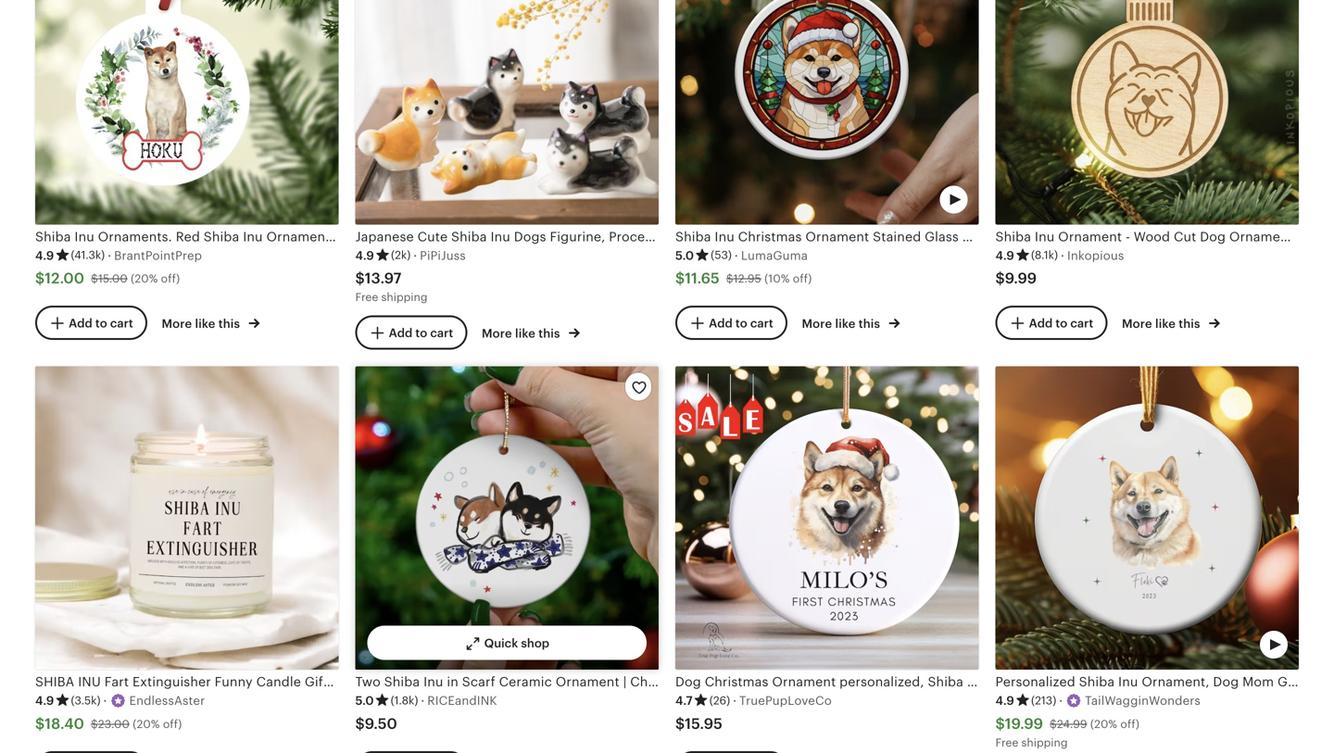 Task type: vqa. For each thing, say whether or not it's contained in the screenshot.
5.0
yes



Task type: describe. For each thing, give the bounding box(es) containing it.
more like this link for $ 9.99
[[1122, 313, 1220, 332]]

shiba inu christmas ornament stained glass dog ornament christmas gift family christmas tree ornament glass stained design image
[[675, 0, 979, 225]]

(53)
[[711, 249, 732, 261]]

shop for $ 9.99
[[1161, 191, 1190, 205]]

add to cart for 12.00
[[69, 316, 133, 330]]

$ 13.97 free shipping
[[355, 270, 428, 304]]

$ 11.65 $ 12.95 (10% off)
[[675, 270, 812, 287]]

this for $ 12.00 $ 15.00 (20% off)
[[218, 317, 240, 331]]

add to cart for 11.65
[[709, 316, 773, 330]]

4.9 for 12.00
[[35, 249, 54, 262]]

shipping inside the $ 13.97 free shipping
[[381, 291, 428, 304]]

add to cart button for 9.99
[[996, 306, 1107, 340]]

more for $ 11.65 $ 12.95 (10% off)
[[802, 317, 832, 331]]

quick shop button for $ 9.50
[[367, 626, 647, 660]]

add for 11.65
[[709, 316, 733, 330]]

$ 9.50
[[355, 716, 397, 732]]

cart for 11.65
[[750, 316, 773, 330]]

shop for $ 15.95
[[841, 637, 870, 651]]

more like this for $ 12.00 $ 15.00 (20% off)
[[162, 317, 243, 331]]

quick for $ 15.95
[[804, 637, 838, 651]]

quick for $ 9.99
[[1124, 191, 1158, 205]]

12.95
[[733, 273, 761, 285]]

(20% for 18.40
[[133, 718, 160, 731]]

more like this for $ 11.65 $ 12.95 (10% off)
[[802, 317, 883, 331]]

· right (2k)
[[413, 249, 417, 262]]

add to cart button for 11.65
[[675, 306, 787, 340]]

13.97
[[365, 270, 402, 287]]

quick for $ 11.65 $ 12.95 (10% off)
[[804, 191, 838, 205]]

quick shop button for $ 12.00 $ 15.00 (20% off)
[[131, 181, 243, 215]]

4.9 for 19.99
[[996, 694, 1014, 708]]

shop for $ 18.40 $ 23.00 (20% off)
[[201, 637, 229, 651]]

· for $ 12.00 $ 15.00 (20% off)
[[108, 249, 111, 262]]

23.00
[[98, 718, 130, 731]]

dog christmas ornament personalized, shiba inu ornament, custom watercolor pet ornament, dog first christmas, custom dog ornament, dog gifts image
[[675, 367, 979, 670]]

cart for 9.99
[[1070, 316, 1094, 330]]

· for $ 18.40 $ 23.00 (20% off)
[[103, 694, 107, 708]]

shipping inside the $ 19.99 $ 24.99 (20% off) free shipping
[[1021, 736, 1068, 749]]

off) for 18.40
[[163, 718, 182, 731]]

add for 9.99
[[1029, 316, 1053, 330]]

19.99
[[1005, 716, 1043, 732]]

free inside the $ 19.99 $ 24.99 (20% off) free shipping
[[996, 736, 1019, 749]]

· for $ 11.65 $ 12.95 (10% off)
[[735, 249, 738, 262]]

(20% inside the $ 19.99 $ 24.99 (20% off) free shipping
[[1090, 718, 1117, 731]]

personalized shiba inu ornament, dog mom gift, ceramic christmas tree decoration, shiba inu owner, animal lover image
[[996, 367, 1299, 670]]

quick shop button for $ 15.95
[[771, 626, 883, 660]]

off) for 11.65
[[793, 273, 812, 285]]

9.99
[[1005, 270, 1037, 287]]

add to cart down the $ 13.97 free shipping
[[389, 326, 453, 340]]

quick for $ 9.50
[[484, 637, 518, 651]]

quick shop button for $ 9.99
[[1091, 181, 1204, 215]]

15.95
[[685, 716, 723, 732]]

· right (213)
[[1059, 694, 1063, 708]]

this for $ 11.65 $ 12.95 (10% off)
[[859, 317, 880, 331]]

add to cart button down the $ 13.97 free shipping
[[355, 315, 467, 350]]

4.9 for 18.40
[[35, 694, 54, 708]]

free inside the $ 13.97 free shipping
[[355, 291, 378, 304]]

11.65
[[685, 270, 720, 287]]

off) for 12.00
[[161, 273, 180, 285]]

(3.5k)
[[71, 694, 101, 707]]

shiba inu ornaments. red shiba inu ornament. cream shiba christmas tree ornament. perfect custom black and tan shiba inu gifts! dog mom gift image
[[35, 0, 339, 225]]

to for 12.00
[[95, 316, 107, 330]]

4.9 up 13.97
[[355, 249, 374, 262]]

shop for $ 9.50
[[521, 637, 549, 651]]



Task type: locate. For each thing, give the bounding box(es) containing it.
(26)
[[709, 694, 730, 707]]

quick shop for $ 9.50
[[484, 637, 549, 651]]

· for $ 9.50
[[421, 694, 425, 708]]

product video element
[[675, 0, 979, 225], [996, 367, 1299, 670]]

1 horizontal spatial product video element
[[996, 367, 1299, 670]]

quick shop for $ 15.95
[[804, 637, 870, 651]]

more for $ 12.00 $ 15.00 (20% off)
[[162, 317, 192, 331]]

· right (8.1k)
[[1061, 249, 1064, 262]]

to for 11.65
[[736, 316, 747, 330]]

to down (8.1k)
[[1056, 316, 1068, 330]]

add down the 12.00
[[69, 316, 92, 330]]

more like this
[[162, 317, 243, 331], [802, 317, 883, 331], [1122, 317, 1203, 331], [482, 327, 563, 341]]

1 vertical spatial shipping
[[1021, 736, 1068, 749]]

quick shop for $ 9.99
[[1124, 191, 1190, 205]]

· right (53)
[[735, 249, 738, 262]]

$ 18.40 $ 23.00 (20% off)
[[35, 716, 182, 732]]

add to cart button for 12.00
[[35, 306, 147, 340]]

more
[[162, 317, 192, 331], [802, 317, 832, 331], [1122, 317, 1152, 331], [482, 327, 512, 341]]

18.40
[[45, 716, 84, 732]]

· right (26)
[[733, 694, 737, 708]]

4.9 up $ 9.99 on the top right
[[996, 249, 1014, 262]]

cart
[[110, 316, 133, 330], [750, 316, 773, 330], [1070, 316, 1094, 330], [430, 326, 453, 340]]

shop for $ 12.00 $ 15.00 (20% off)
[[201, 191, 229, 205]]

more for $ 9.99
[[1122, 317, 1152, 331]]

(20% right 23.00
[[133, 718, 160, 731]]

quick for $ 12.00 $ 15.00 (20% off)
[[164, 191, 198, 205]]

0 horizontal spatial 5.0
[[355, 694, 374, 708]]

(2k)
[[391, 249, 411, 261]]

0 vertical spatial free
[[355, 291, 378, 304]]

off) inside '$ 11.65 $ 12.95 (10% off)'
[[793, 273, 812, 285]]

0 vertical spatial product video element
[[675, 0, 979, 225]]

to down "$ 12.00 $ 15.00 (20% off)"
[[95, 316, 107, 330]]

more like this link
[[162, 313, 260, 332], [802, 313, 900, 332], [1122, 313, 1220, 332], [482, 323, 580, 342]]

add for 12.00
[[69, 316, 92, 330]]

4.9
[[35, 249, 54, 262], [355, 249, 374, 262], [996, 249, 1014, 262], [35, 694, 54, 708], [996, 694, 1014, 708]]

to for 9.99
[[1056, 316, 1068, 330]]

(1.8k)
[[391, 694, 418, 707]]

cart for 12.00
[[110, 316, 133, 330]]

off) right 23.00
[[163, 718, 182, 731]]

product video element for 19.99
[[996, 367, 1299, 670]]

add to cart button down "$ 12.00 $ 15.00 (20% off)"
[[35, 306, 147, 340]]

$ 15.95
[[675, 716, 723, 732]]

more like this link for $ 11.65 $ 12.95 (10% off)
[[802, 313, 900, 332]]

12.00
[[45, 270, 84, 287]]

(41.3k)
[[71, 249, 105, 261]]

5.0 for 9.50
[[355, 694, 374, 708]]

· right "(3.5k)"
[[103, 694, 107, 708]]

shop for $ 11.65 $ 12.95 (10% off)
[[841, 191, 870, 205]]

product video element for 11.65
[[675, 0, 979, 225]]

off) inside "$ 12.00 $ 15.00 (20% off)"
[[161, 273, 180, 285]]

shop
[[201, 191, 229, 205], [521, 191, 549, 205], [841, 191, 870, 205], [1161, 191, 1190, 205], [201, 637, 229, 651], [521, 637, 549, 651], [841, 637, 870, 651], [1161, 637, 1190, 651]]

$ 19.99 $ 24.99 (20% off) free shipping
[[996, 716, 1140, 749]]

$ inside $ 18.40 $ 23.00 (20% off)
[[91, 718, 98, 731]]

more like this link for $ 12.00 $ 15.00 (20% off)
[[162, 313, 260, 332]]

add down the 11.65
[[709, 316, 733, 330]]

like
[[195, 317, 215, 331], [835, 317, 856, 331], [1155, 317, 1176, 331], [515, 327, 536, 341]]

add to cart for 9.99
[[1029, 316, 1094, 330]]

shipping down 13.97
[[381, 291, 428, 304]]

off) right the 24.99
[[1121, 718, 1140, 731]]

1 horizontal spatial free
[[996, 736, 1019, 749]]

off) inside $ 18.40 $ 23.00 (20% off)
[[163, 718, 182, 731]]

$
[[35, 270, 45, 287], [355, 270, 365, 287], [675, 270, 685, 287], [996, 270, 1005, 287], [91, 273, 98, 285], [726, 273, 733, 285], [35, 716, 45, 732], [355, 716, 365, 732], [675, 716, 685, 732], [996, 716, 1005, 732], [91, 718, 98, 731], [1050, 718, 1057, 731]]

$ inside "$ 12.00 $ 15.00 (20% off)"
[[91, 273, 98, 285]]

(20% right the 24.99
[[1090, 718, 1117, 731]]

quick shop button for $ 18.40 $ 23.00 (20% off)
[[131, 626, 243, 660]]

(213)
[[1031, 694, 1056, 707]]

(20% for 12.00
[[131, 273, 158, 285]]

free down 19.99
[[996, 736, 1019, 749]]

add to cart button down '$ 11.65 $ 12.95 (10% off)'
[[675, 306, 787, 340]]

$ inside '$ 11.65 $ 12.95 (10% off)'
[[726, 273, 733, 285]]

like for $ 11.65 $ 12.95 (10% off)
[[835, 317, 856, 331]]

to down the $ 13.97 free shipping
[[415, 326, 427, 340]]

9.50
[[365, 716, 397, 732]]

quick shop for $ 12.00 $ 15.00 (20% off)
[[164, 191, 229, 205]]

quick shop for $ 11.65 $ 12.95 (10% off)
[[804, 191, 870, 205]]

· for $ 15.95
[[733, 694, 737, 708]]

quick shop
[[164, 191, 229, 205], [484, 191, 549, 205], [804, 191, 870, 205], [1124, 191, 1190, 205], [164, 637, 229, 651], [484, 637, 549, 651], [804, 637, 870, 651], [1124, 637, 1190, 651]]

1 vertical spatial product video element
[[996, 367, 1299, 670]]

add to cart down 9.99
[[1029, 316, 1094, 330]]

4.9 up 19.99
[[996, 694, 1014, 708]]

quick shop button for $ 11.65 $ 12.95 (10% off)
[[771, 181, 883, 215]]

quick for $ 18.40 $ 23.00 (20% off)
[[164, 637, 198, 651]]

24.99
[[1057, 718, 1087, 731]]

add to cart button
[[35, 306, 147, 340], [675, 306, 787, 340], [996, 306, 1107, 340], [355, 315, 467, 350]]

0 vertical spatial 5.0
[[675, 249, 694, 262]]

15.00
[[98, 273, 128, 285]]

like for $ 12.00 $ 15.00 (20% off)
[[195, 317, 215, 331]]

$ inside the $ 13.97 free shipping
[[355, 270, 365, 287]]

quick
[[164, 191, 198, 205], [484, 191, 518, 205], [804, 191, 838, 205], [1124, 191, 1158, 205], [164, 637, 198, 651], [484, 637, 518, 651], [804, 637, 838, 651], [1124, 637, 1158, 651]]

0 horizontal spatial free
[[355, 291, 378, 304]]

more like this for $ 9.99
[[1122, 317, 1203, 331]]

free
[[355, 291, 378, 304], [996, 736, 1019, 749]]

off) inside the $ 19.99 $ 24.99 (20% off) free shipping
[[1121, 718, 1140, 731]]

(20% inside $ 18.40 $ 23.00 (20% off)
[[133, 718, 160, 731]]

this
[[218, 317, 240, 331], [859, 317, 880, 331], [1179, 317, 1200, 331], [539, 327, 560, 341]]

shipping down 19.99
[[1021, 736, 1068, 749]]

1 vertical spatial 5.0
[[355, 694, 374, 708]]

$ 12.00 $ 15.00 (20% off)
[[35, 270, 180, 287]]

off)
[[161, 273, 180, 285], [793, 273, 812, 285], [163, 718, 182, 731], [1121, 718, 1140, 731]]

4.9 up the 12.00
[[35, 249, 54, 262]]

quick shop for $ 18.40 $ 23.00 (20% off)
[[164, 637, 229, 651]]

· right the (41.3k)
[[108, 249, 111, 262]]

to down 12.95
[[736, 316, 747, 330]]

· right (1.8k)
[[421, 694, 425, 708]]

5.0 up the 11.65
[[675, 249, 694, 262]]

$ 9.99
[[996, 270, 1037, 287]]

to
[[95, 316, 107, 330], [736, 316, 747, 330], [1056, 316, 1068, 330], [415, 326, 427, 340]]

add down 9.99
[[1029, 316, 1053, 330]]

add to cart button down 9.99
[[996, 306, 1107, 340]]

shiba inu ornament - wood cut dog ornament, wooden dog ornaments christmas, first christmas image
[[996, 0, 1299, 225]]

like for $ 9.99
[[1155, 317, 1176, 331]]

free down 13.97
[[355, 291, 378, 304]]

add to cart down 12.95
[[709, 316, 773, 330]]

shipping
[[381, 291, 428, 304], [1021, 736, 1068, 749]]

off) right (10%
[[793, 273, 812, 285]]

add
[[69, 316, 92, 330], [709, 316, 733, 330], [1029, 316, 1053, 330], [389, 326, 413, 340]]

5.0
[[675, 249, 694, 262], [355, 694, 374, 708]]

off) right 15.00 in the top left of the page
[[161, 273, 180, 285]]

two shiba inu in scarf ceramic ornament | christmas tree deco holidays dog pet lovers gift cute snow image
[[355, 367, 659, 670]]

1 vertical spatial free
[[996, 736, 1019, 749]]

add to cart
[[69, 316, 133, 330], [709, 316, 773, 330], [1029, 316, 1094, 330], [389, 326, 453, 340]]

add down the $ 13.97 free shipping
[[389, 326, 413, 340]]

(20% inside "$ 12.00 $ 15.00 (20% off)"
[[131, 273, 158, 285]]

japanese cute shiba inu dogs figurine, procelain shiba desktop ornament, shiba inu statue, shiba inu decor, shiba inu gift,buy 2 get 10% off image
[[355, 0, 659, 225]]

· for $ 9.99
[[1061, 249, 1064, 262]]

this for $ 9.99
[[1179, 317, 1200, 331]]

1 horizontal spatial shipping
[[1021, 736, 1068, 749]]

4.9 up 18.40
[[35, 694, 54, 708]]

quick shop button
[[131, 181, 243, 215], [451, 181, 563, 215], [771, 181, 883, 215], [1091, 181, 1204, 215], [131, 626, 243, 660], [367, 626, 647, 660], [771, 626, 883, 660], [1091, 626, 1204, 660]]

0 vertical spatial shipping
[[381, 291, 428, 304]]

0 horizontal spatial shipping
[[381, 291, 428, 304]]

(20% right 15.00 in the top left of the page
[[131, 273, 158, 285]]

add to cart down "$ 12.00 $ 15.00 (20% off)"
[[69, 316, 133, 330]]

5.0 for 11.65
[[675, 249, 694, 262]]

(8.1k)
[[1031, 249, 1058, 261]]

0 horizontal spatial product video element
[[675, 0, 979, 225]]

(20%
[[131, 273, 158, 285], [133, 718, 160, 731], [1090, 718, 1117, 731]]

(10%
[[765, 273, 790, 285]]

1 horizontal spatial 5.0
[[675, 249, 694, 262]]

shiba inu fart extinguisher funny candle gift box for dog owner, new pet parent gift, shiba inu dog mom and dad birthday gift for dog lover image
[[35, 367, 339, 670]]

5.0 up "$ 9.50"
[[355, 694, 374, 708]]

·
[[108, 249, 111, 262], [413, 249, 417, 262], [735, 249, 738, 262], [1061, 249, 1064, 262], [103, 694, 107, 708], [421, 694, 425, 708], [733, 694, 737, 708], [1059, 694, 1063, 708]]

4.7
[[675, 694, 693, 708]]



